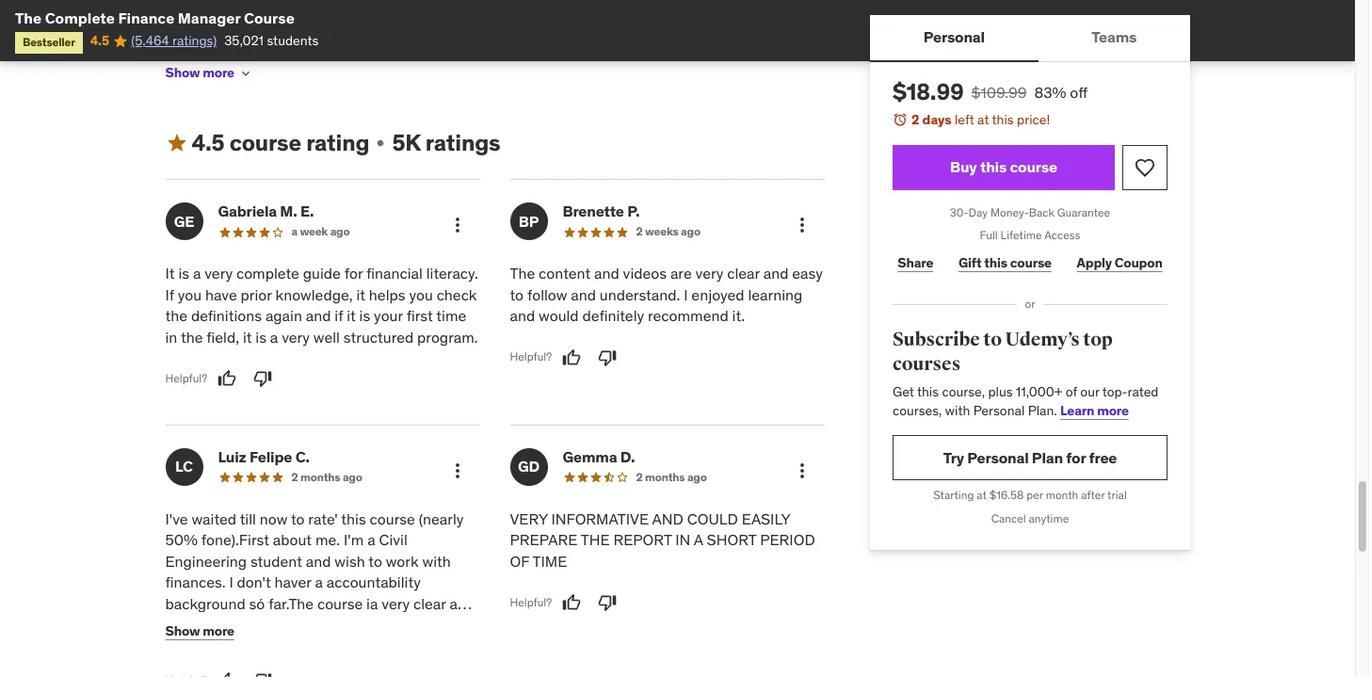Task type: describe. For each thing, give the bounding box(es) containing it.
videos
[[623, 264, 667, 283]]

show for 1st show more button
[[165, 64, 200, 81]]

helpful? for the content and videos are very clear and easy to follow and understand. i enjoyed learning and would definitely recommend it.
[[510, 350, 552, 364]]

this for get
[[917, 384, 939, 401]]

the complete finance manager course
[[15, 8, 295, 27]]

brenette
[[563, 202, 624, 221]]

first about me. i'm a civil engineering student and wish to work with finances. i don't haver a accountability background só far.
[[165, 531, 451, 613]]

the content and videos are very clear and easy to follow and understand. i enjoyed learning and would definitely recommend it.
[[510, 264, 823, 325]]

to inside i've waited till now to rate' this course (nearly 50% fone).
[[291, 510, 305, 529]]

in
[[676, 531, 691, 550]]

11,000+
[[1016, 384, 1063, 401]]

very inside the course ia very clear and beginner friendly. exposes a lot of concepts quite intuitively.
[[382, 594, 410, 613]]

left
[[955, 111, 974, 128]]

show for second show more button from the top
[[165, 622, 200, 639]]

course,
[[942, 384, 985, 401]]

1 vertical spatial for
[[1066, 448, 1086, 467]]

the for content
[[510, 264, 535, 283]]

to inside subscribe to udemy's top courses
[[983, 328, 1002, 351]]

in
[[165, 328, 177, 346]]

your
[[374, 306, 403, 325]]

first
[[239, 531, 269, 550]]

for inside 'it is a very complete guide for financial literacy. if you have prior knowledge, it helps you check the definitions again and if it is your first time in the field, it is a very well structured program.'
[[345, 264, 363, 283]]

if
[[335, 306, 343, 325]]

1 vertical spatial the
[[181, 328, 203, 346]]

2 for gemma d.
[[636, 470, 643, 484]]

the course ia very clear and beginner friendly. exposes a lot of concepts quite intuitively.
[[165, 594, 475, 655]]

concepts
[[396, 615, 458, 634]]

5k ratings
[[392, 128, 501, 157]]

mark review by gemma d. as unhelpful image
[[598, 594, 617, 613]]

complete
[[45, 8, 115, 27]]

very informative and could easily prepare the report in a short period of time
[[510, 510, 816, 571]]

ago for gabriela m. e.
[[330, 225, 350, 239]]

have
[[205, 285, 237, 304]]

d.
[[621, 448, 635, 466]]

beginner
[[165, 615, 225, 634]]

accountability
[[327, 573, 421, 592]]

and down the content
[[571, 285, 596, 304]]

30-day money-back guarantee full lifetime access
[[950, 205, 1111, 243]]

xsmall image inside show more button
[[238, 66, 253, 81]]

teams
[[1092, 28, 1137, 47]]

and inside the course ia very clear and beginner friendly. exposes a lot of concepts quite intuitively.
[[450, 594, 475, 613]]

$16.58
[[990, 488, 1024, 503]]

(nearly
[[419, 510, 464, 529]]

só
[[249, 594, 265, 613]]

0 horizontal spatial is
[[178, 264, 189, 283]]

a down again
[[270, 328, 278, 346]]

apply coupon
[[1077, 254, 1163, 271]]

1 vertical spatial xsmall image
[[373, 136, 389, 151]]

follow
[[528, 285, 568, 304]]

easily
[[742, 510, 791, 529]]

of inside get this course, plus 11,000+ of our top-rated courses, with personal plan.
[[1066, 384, 1077, 401]]

brenette p.
[[563, 202, 640, 221]]

a right "it"
[[193, 264, 201, 283]]

clear inside the course ia very clear and beginner friendly. exposes a lot of concepts quite intuitively.
[[414, 594, 446, 613]]

with inside get this course, plus 11,000+ of our top-rated courses, with personal plan.
[[945, 402, 970, 419]]

me.
[[316, 531, 340, 550]]

back
[[1029, 205, 1055, 219]]

starting
[[933, 488, 974, 503]]

p.
[[628, 202, 640, 221]]

personal button
[[870, 15, 1038, 60]]

1 you from the left
[[178, 285, 202, 304]]

top
[[1083, 328, 1113, 351]]

to inside first about me. i'm a civil engineering student and wish to work with finances. i don't haver a accountability background só far.
[[369, 552, 382, 571]]

or
[[1025, 297, 1035, 311]]

report
[[614, 531, 672, 550]]

our
[[1081, 384, 1100, 401]]

c.
[[296, 448, 310, 466]]

additional actions for review by gemma d. image
[[791, 460, 814, 482]]

0 vertical spatial it
[[357, 285, 366, 304]]

it is a very complete guide for financial literacy. if you have prior knowledge, it helps you check the definitions again and if it is your first time in the field, it is a very well structured program.
[[165, 264, 479, 346]]

learning
[[748, 285, 803, 304]]

udemy's
[[1005, 328, 1080, 351]]

money-
[[991, 205, 1029, 219]]

are
[[671, 264, 692, 283]]

knowledge,
[[276, 285, 353, 304]]

lc
[[175, 457, 193, 476]]

content
[[539, 264, 591, 283]]

gabriela
[[218, 202, 277, 221]]

it
[[165, 264, 175, 283]]

week
[[300, 225, 328, 239]]

course inside button
[[1010, 157, 1058, 176]]

this for gift
[[984, 254, 1008, 271]]

medium image
[[165, 132, 188, 155]]

financial
[[367, 264, 423, 283]]

1 horizontal spatial it
[[347, 306, 356, 325]]

mark review by luiz felipe c. as unhelpful image
[[254, 672, 272, 677]]

ago for gemma d.
[[688, 470, 707, 484]]

and inside first about me. i'm a civil engineering student and wish to work with finances. i don't haver a accountability background só far.
[[306, 552, 331, 571]]

and down follow
[[510, 306, 535, 325]]

mark review by brenette p. as helpful image
[[563, 348, 581, 367]]

gemma
[[563, 448, 617, 466]]

friendly.
[[229, 615, 282, 634]]

83%
[[1034, 83, 1067, 102]]

fone).
[[201, 531, 239, 550]]

this inside i've waited till now to rate' this course (nearly 50% fone).
[[341, 510, 366, 529]]

ago for brenette p.
[[681, 225, 701, 239]]

2 for luiz felipe c.
[[292, 470, 298, 484]]

mark review by luiz felipe c. as helpful image
[[218, 672, 237, 677]]

day
[[969, 205, 988, 219]]

full
[[980, 228, 998, 243]]

luiz felipe c.
[[218, 448, 310, 466]]

teams button
[[1038, 15, 1190, 60]]

course down lifetime
[[1010, 254, 1052, 271]]

course up gabriela m. e.
[[230, 128, 301, 157]]

buy this course button
[[893, 145, 1115, 190]]

anytime
[[1029, 512, 1069, 526]]

luiz
[[218, 448, 247, 466]]

access
[[1045, 228, 1081, 243]]

prior
[[241, 285, 272, 304]]

recommend
[[648, 306, 729, 325]]

buy
[[950, 157, 977, 176]]

very inside the content and videos are very clear and easy to follow and understand. i enjoyed learning and would definitely recommend it.
[[696, 264, 724, 283]]

2 weeks ago
[[636, 225, 701, 239]]

days
[[922, 111, 952, 128]]

try
[[943, 448, 964, 467]]

at inside starting at $16.58 per month after trial cancel anytime
[[977, 488, 987, 503]]

1 vertical spatial more
[[1097, 402, 1129, 419]]

more for 1st show more button
[[203, 64, 234, 81]]

student
[[251, 552, 302, 571]]

i inside first about me. i'm a civil engineering student and wish to work with finances. i don't haver a accountability background só far.
[[229, 573, 233, 592]]

show more for 1st show more button
[[165, 64, 234, 81]]

(5,464
[[131, 32, 169, 49]]

this for buy
[[980, 157, 1007, 176]]

share
[[898, 254, 934, 271]]

civil
[[379, 531, 408, 550]]

could
[[688, 510, 739, 529]]

$18.99 $109.99 83% off
[[893, 77, 1088, 106]]



Task type: locate. For each thing, give the bounding box(es) containing it.
personal inside try personal plan for free link
[[967, 448, 1029, 467]]

0 vertical spatial the
[[165, 306, 188, 325]]

quite
[[165, 636, 200, 655]]

1 vertical spatial show more button
[[165, 612, 234, 650]]

more down ratings)
[[203, 64, 234, 81]]

personal up $16.58
[[967, 448, 1029, 467]]

courses
[[893, 352, 961, 376]]

the down "haver"
[[289, 594, 314, 613]]

this inside button
[[980, 157, 1007, 176]]

of left our
[[1066, 384, 1077, 401]]

months for gemma d.
[[645, 470, 685, 484]]

personal inside get this course, plus 11,000+ of our top-rated courses, with personal plan.
[[973, 402, 1025, 419]]

1 horizontal spatial 4.5
[[192, 128, 225, 157]]

2 up informative at the bottom left
[[636, 470, 643, 484]]

very right ia on the bottom left of the page
[[382, 594, 410, 613]]

4.5 right medium icon on the top of page
[[192, 128, 225, 157]]

4.5 for 4.5
[[90, 32, 109, 49]]

ago up could
[[688, 470, 707, 484]]

starting at $16.58 per month after trial cancel anytime
[[933, 488, 1127, 526]]

clear up enjoyed
[[728, 264, 760, 283]]

and
[[652, 510, 684, 529]]

2 vertical spatial is
[[256, 328, 267, 346]]

1 horizontal spatial i
[[684, 285, 688, 304]]

is left your
[[360, 306, 371, 325]]

i inside the content and videos are very clear and easy to follow and understand. i enjoyed learning and would definitely recommend it.
[[684, 285, 688, 304]]

2 right alarm image
[[912, 111, 920, 128]]

guide
[[303, 264, 341, 283]]

the right in
[[181, 328, 203, 346]]

4.5 for 4.5 course rating
[[192, 128, 225, 157]]

and left if
[[306, 306, 331, 325]]

time
[[437, 306, 467, 325]]

to up about
[[291, 510, 305, 529]]

a inside the course ia very clear and beginner friendly. exposes a lot of concepts quite intuitively.
[[346, 615, 354, 634]]

1 horizontal spatial with
[[945, 402, 970, 419]]

course
[[230, 128, 301, 157], [1010, 157, 1058, 176], [1010, 254, 1052, 271], [370, 510, 415, 529], [317, 594, 363, 613]]

subscribe
[[893, 328, 980, 351]]

for right guide
[[345, 264, 363, 283]]

this up i'm
[[341, 510, 366, 529]]

1 vertical spatial show more
[[165, 622, 234, 639]]

0 vertical spatial the
[[15, 8, 42, 27]]

rated
[[1128, 384, 1159, 401]]

2 for brenette p.
[[636, 225, 643, 239]]

1 horizontal spatial xsmall image
[[373, 136, 389, 151]]

if
[[165, 285, 174, 304]]

1 vertical spatial the
[[510, 264, 535, 283]]

0 vertical spatial with
[[945, 402, 970, 419]]

show more button down ratings)
[[165, 54, 253, 92]]

2 days left at this price!
[[912, 111, 1050, 128]]

definitions
[[191, 306, 262, 325]]

tab list
[[870, 15, 1190, 62]]

1 2 months ago from the left
[[292, 470, 362, 484]]

0 vertical spatial personal
[[924, 28, 985, 47]]

xsmall image left 5k
[[373, 136, 389, 151]]

finance
[[118, 8, 175, 27]]

free
[[1089, 448, 1117, 467]]

1 horizontal spatial of
[[1066, 384, 1077, 401]]

this up the courses,
[[917, 384, 939, 401]]

1 vertical spatial at
[[977, 488, 987, 503]]

this
[[992, 111, 1014, 128], [980, 157, 1007, 176], [984, 254, 1008, 271], [917, 384, 939, 401], [341, 510, 366, 529]]

1 horizontal spatial for
[[1066, 448, 1086, 467]]

finances.
[[165, 573, 226, 592]]

for left "free"
[[1066, 448, 1086, 467]]

2 months ago for luiz felipe c.
[[292, 470, 362, 484]]

1 vertical spatial with
[[423, 552, 451, 571]]

1 horizontal spatial 2 months ago
[[636, 470, 707, 484]]

the up follow
[[510, 264, 535, 283]]

show down the background
[[165, 622, 200, 639]]

0 vertical spatial is
[[178, 264, 189, 283]]

the for complete
[[15, 8, 42, 27]]

show more inside button
[[165, 64, 234, 81]]

helps
[[369, 285, 406, 304]]

mark review by brenette p. as unhelpful image
[[598, 348, 617, 367]]

very up have
[[205, 264, 233, 283]]

easy
[[793, 264, 823, 283]]

35,021
[[224, 32, 264, 49]]

2 down p. at left top
[[636, 225, 643, 239]]

personal down plus
[[973, 402, 1025, 419]]

get this course, plus 11,000+ of our top-rated courses, with personal plan.
[[893, 384, 1159, 419]]

course up back
[[1010, 157, 1058, 176]]

helpful? left "mark review by gemma d. as helpful" icon
[[510, 595, 552, 609]]

the inside the content and videos are very clear and easy to follow and understand. i enjoyed learning and would definitely recommend it.
[[510, 264, 535, 283]]

apply coupon button
[[1072, 244, 1168, 282]]

0 vertical spatial show
[[165, 64, 200, 81]]

to
[[510, 285, 524, 304], [983, 328, 1002, 351], [291, 510, 305, 529], [369, 552, 382, 571]]

0 vertical spatial show more
[[165, 64, 234, 81]]

additional actions for review by brenette p. image
[[791, 214, 814, 237]]

well
[[314, 328, 340, 346]]

course up the civil
[[370, 510, 415, 529]]

1 vertical spatial personal
[[973, 402, 1025, 419]]

show more
[[165, 64, 234, 81], [165, 622, 234, 639]]

the up in
[[165, 306, 188, 325]]

1 horizontal spatial you
[[409, 285, 433, 304]]

waited
[[192, 510, 237, 529]]

work
[[386, 552, 419, 571]]

very up enjoyed
[[696, 264, 724, 283]]

1 vertical spatial show
[[165, 622, 200, 639]]

a left week
[[292, 225, 298, 239]]

0 horizontal spatial it
[[243, 328, 252, 346]]

gift this course link
[[954, 244, 1057, 282]]

0 vertical spatial xsmall image
[[238, 66, 253, 81]]

1 months from the left
[[301, 470, 341, 484]]

2 months ago for gemma d.
[[636, 470, 707, 484]]

and up the concepts
[[450, 594, 475, 613]]

rate'
[[308, 510, 338, 529]]

months up and on the left bottom
[[645, 470, 685, 484]]

additional actions for review by gabriela m. e. image
[[446, 214, 469, 237]]

helpful? for it is a very complete guide for financial literacy. if you have prior knowledge, it helps you check the definitions again and if it is your first time in the field, it is a very well structured program.
[[165, 371, 207, 385]]

of inside the course ia very clear and beginner friendly. exposes a lot of concepts quite intuitively.
[[379, 615, 392, 634]]

now
[[260, 510, 288, 529]]

2 months from the left
[[645, 470, 685, 484]]

0 horizontal spatial you
[[178, 285, 202, 304]]

ago
[[330, 225, 350, 239], [681, 225, 701, 239], [343, 470, 362, 484], [688, 470, 707, 484]]

learn more
[[1060, 402, 1129, 419]]

felipe
[[250, 448, 292, 466]]

this right gift
[[984, 254, 1008, 271]]

ia
[[367, 594, 378, 613]]

manager
[[178, 8, 241, 27]]

definitely
[[583, 306, 645, 325]]

to left follow
[[510, 285, 524, 304]]

with inside first about me. i'm a civil engineering student and wish to work with finances. i don't haver a accountability background só far.
[[423, 552, 451, 571]]

gift this course
[[959, 254, 1052, 271]]

i up recommend
[[684, 285, 688, 304]]

0 horizontal spatial i
[[229, 573, 233, 592]]

more down top-
[[1097, 402, 1129, 419]]

helpful? left mark review by gabriela m. e. as helpful image
[[165, 371, 207, 385]]

tab list containing personal
[[870, 15, 1190, 62]]

buy this course
[[950, 157, 1058, 176]]

you right if
[[178, 285, 202, 304]]

is down again
[[256, 328, 267, 346]]

0 vertical spatial of
[[1066, 384, 1077, 401]]

xsmall image
[[238, 66, 253, 81], [373, 136, 389, 151]]

and down me. on the bottom left
[[306, 552, 331, 571]]

1 vertical spatial is
[[360, 306, 371, 325]]

clear
[[728, 264, 760, 283], [414, 594, 446, 613]]

the for course
[[289, 594, 314, 613]]

far.
[[269, 594, 289, 613]]

the up bestseller
[[15, 8, 42, 27]]

0 vertical spatial more
[[203, 64, 234, 81]]

per
[[1027, 488, 1043, 503]]

till
[[240, 510, 256, 529]]

show more down ratings)
[[165, 64, 234, 81]]

background
[[165, 594, 246, 613]]

0 vertical spatial at
[[978, 111, 989, 128]]

1 show more button from the top
[[165, 54, 253, 92]]

it right if
[[347, 306, 356, 325]]

1 vertical spatial helpful?
[[165, 371, 207, 385]]

helpful? left mark review by brenette p. as helpful icon
[[510, 350, 552, 364]]

again
[[266, 306, 302, 325]]

0 vertical spatial for
[[345, 264, 363, 283]]

gift
[[959, 254, 982, 271]]

course left ia on the bottom left of the page
[[317, 594, 363, 613]]

is right "it"
[[178, 264, 189, 283]]

4.5 down 'complete'
[[90, 32, 109, 49]]

to up accountability
[[369, 552, 382, 571]]

ratings)
[[172, 32, 217, 49]]

show more for second show more button from the top
[[165, 622, 234, 639]]

1 show more from the top
[[165, 64, 234, 81]]

2 vertical spatial the
[[289, 594, 314, 613]]

learn more link
[[1060, 402, 1129, 419]]

1 show from the top
[[165, 64, 200, 81]]

2 vertical spatial personal
[[967, 448, 1029, 467]]

0 vertical spatial helpful?
[[510, 350, 552, 364]]

rating
[[306, 128, 370, 157]]

to left udemy's
[[983, 328, 1002, 351]]

check
[[437, 285, 477, 304]]

this inside get this course, plus 11,000+ of our top-rated courses, with personal plan.
[[917, 384, 939, 401]]

show more down the background
[[165, 622, 234, 639]]

very
[[510, 510, 548, 529]]

m.
[[280, 202, 297, 221]]

with down course,
[[945, 402, 970, 419]]

1 horizontal spatial clear
[[728, 264, 760, 283]]

2 vertical spatial it
[[243, 328, 252, 346]]

this down $109.99
[[992, 111, 1014, 128]]

the inside the course ia very clear and beginner friendly. exposes a lot of concepts quite intuitively.
[[289, 594, 314, 613]]

2 vertical spatial more
[[203, 622, 234, 639]]

more down the background
[[203, 622, 234, 639]]

months for luiz felipe c.
[[301, 470, 341, 484]]

off
[[1070, 83, 1088, 102]]

i
[[684, 285, 688, 304], [229, 573, 233, 592]]

of right lot
[[379, 615, 392, 634]]

0 vertical spatial show more button
[[165, 54, 253, 92]]

i left don't
[[229, 573, 233, 592]]

top-
[[1103, 384, 1128, 401]]

a
[[694, 531, 704, 550]]

1 vertical spatial of
[[379, 615, 392, 634]]

courses,
[[893, 402, 942, 419]]

0 horizontal spatial 4.5
[[90, 32, 109, 49]]

(5,464 ratings)
[[131, 32, 217, 49]]

0 vertical spatial i
[[684, 285, 688, 304]]

at
[[978, 111, 989, 128], [977, 488, 987, 503]]

2 2 months ago from the left
[[636, 470, 707, 484]]

ago right weeks on the top
[[681, 225, 701, 239]]

1 vertical spatial it
[[347, 306, 356, 325]]

at left $16.58
[[977, 488, 987, 503]]

it.
[[733, 306, 745, 325]]

0 horizontal spatial 2 months ago
[[292, 470, 362, 484]]

4.5 course rating
[[192, 128, 370, 157]]

2 vertical spatial helpful?
[[510, 595, 552, 609]]

0 vertical spatial clear
[[728, 264, 760, 283]]

more for second show more button from the top
[[203, 622, 234, 639]]

2 you from the left
[[409, 285, 433, 304]]

structured
[[344, 328, 414, 346]]

it right field,
[[243, 328, 252, 346]]

about
[[273, 531, 312, 550]]

clear inside the content and videos are very clear and easy to follow and understand. i enjoyed learning and would definitely recommend it.
[[728, 264, 760, 283]]

0 horizontal spatial with
[[423, 552, 451, 571]]

a right i'm
[[368, 531, 376, 550]]

literacy.
[[427, 264, 479, 283]]

mark review by gabriela m. e. as helpful image
[[218, 369, 237, 388]]

clear up the concepts
[[414, 594, 446, 613]]

xsmall image down 35,021
[[238, 66, 253, 81]]

ago up i'm
[[343, 470, 362, 484]]

it left helps
[[357, 285, 366, 304]]

additional actions for review by luiz felipe c. image
[[446, 460, 469, 482]]

wishlist image
[[1134, 156, 1157, 179]]

personal up $18.99
[[924, 28, 985, 47]]

the
[[581, 531, 610, 550]]

2 months ago down c.
[[292, 470, 362, 484]]

2 horizontal spatial is
[[360, 306, 371, 325]]

2 down c.
[[292, 470, 298, 484]]

mark review by gabriela m. e. as unhelpful image
[[254, 369, 272, 388]]

0 horizontal spatial months
[[301, 470, 341, 484]]

the
[[165, 306, 188, 325], [181, 328, 203, 346]]

helpful? for very informative and could easily prepare the report in a short period of time
[[510, 595, 552, 609]]

very
[[205, 264, 233, 283], [696, 264, 724, 283], [282, 328, 310, 346], [382, 594, 410, 613]]

a left lot
[[346, 615, 354, 634]]

ago right week
[[330, 225, 350, 239]]

1 vertical spatial clear
[[414, 594, 446, 613]]

mark review by gemma d. as helpful image
[[563, 594, 581, 613]]

course inside i've waited till now to rate' this course (nearly 50% fone).
[[370, 510, 415, 529]]

and left videos
[[595, 264, 620, 283]]

gd
[[518, 457, 540, 476]]

this right buy at the top
[[980, 157, 1007, 176]]

to inside the content and videos are very clear and easy to follow and understand. i enjoyed learning and would definitely recommend it.
[[510, 285, 524, 304]]

35,021 students
[[224, 32, 319, 49]]

2 show more button from the top
[[165, 612, 234, 650]]

at right left
[[978, 111, 989, 128]]

1 horizontal spatial is
[[256, 328, 267, 346]]

personal inside personal button
[[924, 28, 985, 47]]

2 show more from the top
[[165, 622, 234, 639]]

2 show from the top
[[165, 622, 200, 639]]

0 vertical spatial 4.5
[[90, 32, 109, 49]]

0 horizontal spatial for
[[345, 264, 363, 283]]

show more button down "finances."
[[165, 612, 234, 650]]

0 horizontal spatial xsmall image
[[238, 66, 253, 81]]

2 horizontal spatial it
[[357, 285, 366, 304]]

1 vertical spatial i
[[229, 573, 233, 592]]

of
[[510, 552, 530, 571]]

and up learning
[[764, 264, 789, 283]]

with right work
[[423, 552, 451, 571]]

2 months ago up and on the left bottom
[[636, 470, 707, 484]]

price!
[[1017, 111, 1050, 128]]

0 horizontal spatial the
[[15, 8, 42, 27]]

complete
[[236, 264, 299, 283]]

bp
[[519, 212, 539, 231]]

and
[[595, 264, 620, 283], [764, 264, 789, 283], [571, 285, 596, 304], [306, 306, 331, 325], [510, 306, 535, 325], [306, 552, 331, 571], [450, 594, 475, 613]]

coupon
[[1115, 254, 1163, 271]]

a right "haver"
[[315, 573, 323, 592]]

very down again
[[282, 328, 310, 346]]

0 horizontal spatial clear
[[414, 594, 446, 613]]

wish
[[335, 552, 365, 571]]

$18.99
[[893, 77, 964, 106]]

1 horizontal spatial months
[[645, 470, 685, 484]]

course inside the course ia very clear and beginner friendly. exposes a lot of concepts quite intuitively.
[[317, 594, 363, 613]]

and inside 'it is a very complete guide for financial literacy. if you have prior knowledge, it helps you check the definitions again and if it is your first time in the field, it is a very well structured program.'
[[306, 306, 331, 325]]

alarm image
[[893, 112, 908, 127]]

1 vertical spatial 4.5
[[192, 128, 225, 157]]

1 horizontal spatial the
[[289, 594, 314, 613]]

informative
[[552, 510, 649, 529]]

you up first
[[409, 285, 433, 304]]

0 horizontal spatial of
[[379, 615, 392, 634]]

months down c.
[[301, 470, 341, 484]]

field,
[[207, 328, 239, 346]]

2 horizontal spatial the
[[510, 264, 535, 283]]

show down (5,464 ratings)
[[165, 64, 200, 81]]

ago for luiz felipe c.
[[343, 470, 362, 484]]



Task type: vqa. For each thing, say whether or not it's contained in the screenshot.
1.5 total hours
no



